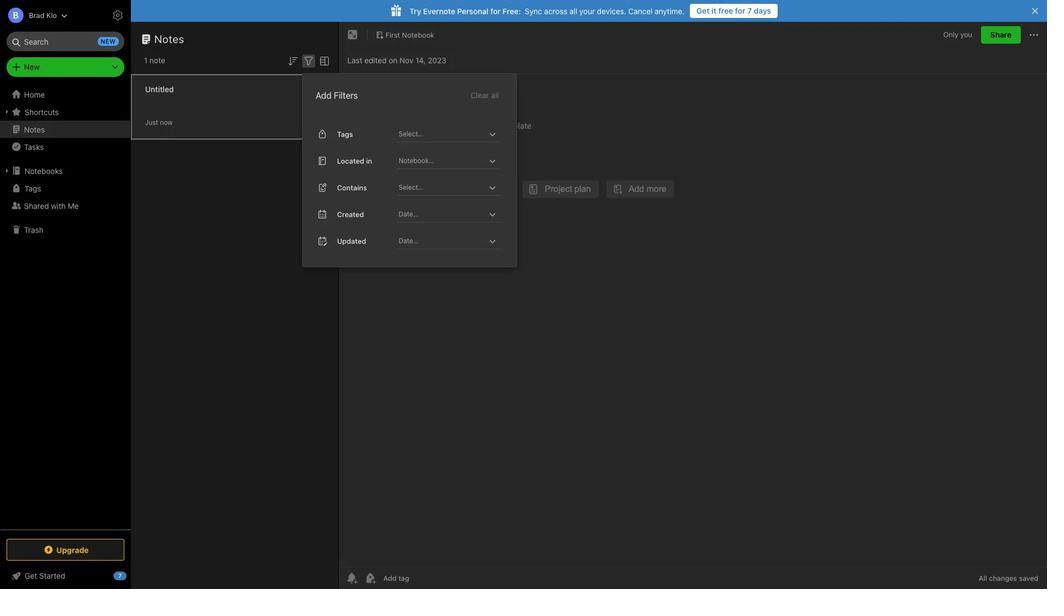 Task type: locate. For each thing, give the bounding box(es) containing it.
get for get started
[[25, 571, 37, 581]]

personal
[[458, 6, 489, 16]]

try evernote personal for free: sync across all your devices. cancel anytime.
[[410, 6, 685, 16]]

1 horizontal spatial notes
[[154, 33, 184, 45]]

0 horizontal spatial for
[[491, 6, 501, 16]]

0 vertical spatial date…
[[399, 210, 419, 218]]

0 vertical spatial notes
[[154, 33, 184, 45]]

last edited on nov 14, 2023
[[348, 55, 447, 65]]

1 vertical spatial all
[[491, 90, 499, 100]]

notes
[[154, 33, 184, 45], [24, 125, 45, 134]]

for left free:
[[491, 6, 501, 16]]

settings image
[[111, 9, 124, 22]]

Located in field
[[397, 153, 500, 169]]

started
[[39, 571, 65, 581]]

14,
[[416, 55, 426, 65]]

notes up note
[[154, 33, 184, 45]]

created
[[337, 210, 364, 219]]

now
[[160, 118, 173, 126]]

1 horizontal spatial tags
[[337, 130, 353, 138]]

get inside help and learning task checklist field
[[25, 571, 37, 581]]

Add tag field
[[383, 574, 464, 583]]

0 horizontal spatial notes
[[24, 125, 45, 134]]

klo
[[46, 11, 57, 19]]

trash
[[24, 225, 44, 234]]

click to collapse image
[[127, 569, 135, 582]]

all inside button
[[491, 90, 499, 100]]

1 horizontal spatial 7
[[748, 6, 752, 15]]

1 horizontal spatial all
[[570, 6, 578, 16]]

brad klo
[[29, 11, 57, 19]]

7 left click to collapse image
[[118, 572, 122, 580]]

1 date… from the top
[[399, 210, 419, 218]]

home
[[24, 90, 45, 99]]

Tags field
[[397, 126, 500, 142]]

only
[[944, 30, 959, 39]]

View options field
[[315, 53, 331, 68]]

anytime.
[[655, 6, 685, 16]]

 input text field
[[398, 153, 486, 169]]

0 vertical spatial get
[[697, 6, 710, 15]]

1 vertical spatial 7
[[118, 572, 122, 580]]

0 horizontal spatial tags
[[25, 184, 41, 193]]

2023
[[428, 55, 447, 65]]

2 for from the left
[[491, 6, 501, 16]]

home link
[[0, 86, 131, 103]]

sync
[[525, 6, 543, 16]]

7
[[748, 6, 752, 15], [118, 572, 122, 580]]

date… down contains field
[[399, 210, 419, 218]]

Sort options field
[[287, 53, 300, 68]]

first
[[386, 30, 400, 39]]

get started
[[25, 571, 65, 581]]

first notebook
[[386, 30, 435, 39]]

2  input text field from the top
[[398, 180, 486, 195]]

tree
[[0, 86, 131, 529]]

1 for from the left
[[736, 6, 746, 15]]

0 vertical spatial  input text field
[[398, 126, 486, 142]]

0 horizontal spatial 7
[[118, 572, 122, 580]]

for right free
[[736, 6, 746, 15]]

your
[[580, 6, 595, 16]]

date… inside  date picker field
[[399, 237, 419, 245]]

note window element
[[339, 22, 1048, 589]]

More actions field
[[1028, 26, 1041, 44]]

7 inside 'button'
[[748, 6, 752, 15]]

tree containing home
[[0, 86, 131, 529]]

for inside 'button'
[[736, 6, 746, 15]]

notes up "tasks"
[[24, 125, 45, 134]]

new
[[24, 62, 40, 71]]

get left the it
[[697, 6, 710, 15]]

share button
[[982, 26, 1022, 44]]

1 vertical spatial date…
[[399, 237, 419, 245]]

7 left days
[[748, 6, 752, 15]]

cancel
[[629, 6, 653, 16]]

notebooks link
[[0, 162, 130, 180]]

add filters
[[316, 90, 358, 100]]

1 horizontal spatial get
[[697, 6, 710, 15]]

upgrade
[[56, 545, 89, 555]]

just now
[[145, 118, 173, 126]]

trash link
[[0, 221, 130, 238]]

 input text field for contains
[[398, 180, 486, 195]]

 input text field
[[398, 126, 486, 142], [398, 180, 486, 195]]

0 horizontal spatial get
[[25, 571, 37, 581]]

tags up shared
[[25, 184, 41, 193]]

 input text field inside tags field
[[398, 126, 486, 142]]

saved
[[1020, 574, 1039, 583]]

for
[[736, 6, 746, 15], [491, 6, 501, 16]]

add filters image
[[302, 54, 315, 68]]

1 vertical spatial  input text field
[[398, 180, 486, 195]]

new
[[101, 38, 116, 45]]

only you
[[944, 30, 973, 39]]

date… down date… field
[[399, 237, 419, 245]]

2 date… from the top
[[399, 237, 419, 245]]

all
[[570, 6, 578, 16], [491, 90, 499, 100]]

1  input text field from the top
[[398, 126, 486, 142]]

all right clear
[[491, 90, 499, 100]]

0 vertical spatial all
[[570, 6, 578, 16]]

changes
[[990, 574, 1018, 583]]

 input text field down  input text field
[[398, 180, 486, 195]]

get inside get it free for 7 days 'button'
[[697, 6, 710, 15]]

get left started
[[25, 571, 37, 581]]

tasks button
[[0, 138, 130, 156]]

across
[[545, 6, 568, 16]]

0 horizontal spatial all
[[491, 90, 499, 100]]

1 vertical spatial get
[[25, 571, 37, 581]]

new button
[[7, 57, 124, 77]]

free
[[719, 6, 734, 15]]

on
[[389, 55, 398, 65]]

free:
[[503, 6, 521, 16]]

Contains field
[[397, 180, 500, 196]]

just
[[145, 118, 158, 126]]

in
[[366, 156, 372, 165]]

tags
[[337, 130, 353, 138], [25, 184, 41, 193]]

me
[[68, 201, 79, 210]]

0 vertical spatial 7
[[748, 6, 752, 15]]

tags up the located on the top of page
[[337, 130, 353, 138]]

get
[[697, 6, 710, 15], [25, 571, 37, 581]]

date… inside field
[[399, 210, 419, 218]]

shared with me
[[24, 201, 79, 210]]

all left your
[[570, 6, 578, 16]]

1 horizontal spatial for
[[736, 6, 746, 15]]

 input text field inside contains field
[[398, 180, 486, 195]]

 input text field up  input text field
[[398, 126, 486, 142]]

0 vertical spatial tags
[[337, 130, 353, 138]]

date…
[[399, 210, 419, 218], [399, 237, 419, 245]]

all changes saved
[[979, 574, 1039, 583]]

Add filters field
[[302, 53, 315, 68]]

note
[[150, 56, 165, 65]]

1 vertical spatial tags
[[25, 184, 41, 193]]



Task type: vqa. For each thing, say whether or not it's contained in the screenshot.
the bottommost login & security
no



Task type: describe. For each thing, give the bounding box(es) containing it.
get it free for 7 days
[[697, 6, 772, 15]]

last
[[348, 55, 363, 65]]

shortcuts
[[25, 107, 59, 117]]

first notebook button
[[372, 27, 438, 43]]

days
[[754, 6, 772, 15]]

shortcuts button
[[0, 103, 130, 121]]

tags inside button
[[25, 184, 41, 193]]

evernote
[[423, 6, 456, 16]]

new search field
[[14, 32, 119, 51]]

 Date picker field
[[397, 207, 510, 223]]

located
[[337, 156, 364, 165]]

edited
[[365, 55, 387, 65]]

filters
[[334, 90, 358, 100]]

1 note
[[144, 56, 165, 65]]

notes link
[[0, 121, 130, 138]]

date… for created
[[399, 210, 419, 218]]

for for 7
[[736, 6, 746, 15]]

tasks
[[24, 142, 44, 151]]

1 vertical spatial notes
[[24, 125, 45, 134]]

tags button
[[0, 180, 130, 197]]

7 inside help and learning task checklist field
[[118, 572, 122, 580]]

nov
[[400, 55, 414, 65]]

Search text field
[[14, 32, 117, 51]]

 input text field for tags
[[398, 126, 486, 142]]

Note Editor text field
[[339, 74, 1048, 567]]

all
[[979, 574, 988, 583]]

 Date picker field
[[397, 233, 510, 249]]

more actions image
[[1028, 28, 1041, 41]]

clear
[[471, 90, 489, 100]]

Help and Learning task checklist field
[[0, 568, 131, 585]]

you
[[961, 30, 973, 39]]

Account field
[[0, 4, 68, 26]]

upgrade button
[[7, 539, 124, 561]]

date… for updated
[[399, 237, 419, 245]]

clear all
[[471, 90, 499, 100]]

get it free for 7 days button
[[690, 4, 778, 18]]

untitled
[[145, 84, 174, 94]]

notebooks
[[25, 166, 63, 175]]

get for get it free for 7 days
[[697, 6, 710, 15]]

try
[[410, 6, 421, 16]]

1
[[144, 56, 148, 65]]

contains
[[337, 183, 367, 192]]

expand notebooks image
[[3, 166, 11, 175]]

located in
[[337, 156, 372, 165]]

devices.
[[597, 6, 627, 16]]

add
[[316, 90, 332, 100]]

expand note image
[[347, 28, 360, 41]]

add tag image
[[364, 572, 377, 585]]

with
[[51, 201, 66, 210]]

shared with me link
[[0, 197, 130, 214]]

share
[[991, 30, 1012, 39]]

clear all button
[[470, 89, 500, 102]]

updated
[[337, 237, 366, 245]]

for for free:
[[491, 6, 501, 16]]

add a reminder image
[[345, 572, 359, 585]]

brad
[[29, 11, 44, 19]]

shared
[[24, 201, 49, 210]]

notebook
[[402, 30, 435, 39]]

it
[[712, 6, 717, 15]]



